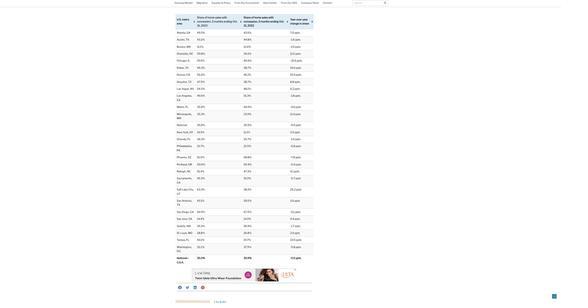 Task type: describe. For each thing, give the bounding box(es) containing it.
dallas,
[[177, 66, 185, 69]]

ppts right 21.6
[[297, 59, 302, 62]]

14.5%
[[197, 131, 205, 134]]

-1.6 ppts
[[291, 38, 301, 41]]

0 horizontal spatial in
[[211, 3, 213, 6]]

concession, for 2022
[[244, 20, 258, 23]]

- for sacramento, ca
[[291, 177, 292, 180]]

oct. for share of home sales with concession, 3 months ending oct. 31, 2023
[[233, 20, 238, 23]]

11.4
[[291, 112, 295, 116]]

ppts down the -6.1 ppts on the bottom right of page
[[295, 218, 301, 221]]

recorded
[[257, 0, 268, 2]]

san antonio, tx
[[177, 199, 192, 207]]

40.0%
[[244, 105, 252, 109]]

los
[[177, 94, 181, 97]]

58.8%
[[244, 156, 252, 159]]

mo
[[188, 232, 193, 235]]

tx for dallas, tx
[[185, 66, 189, 69]]

contact link
[[321, 0, 335, 6]]

are
[[299, 3, 302, 6]]

50.0%
[[197, 163, 205, 166]]

1 horizontal spatial in
[[261, 3, 263, 6]]

which
[[223, 0, 230, 2]]

50
[[278, 0, 282, 2]]

austin, tx
[[177, 38, 189, 41]]

ppts right 1.7
[[295, 225, 301, 228]]

d.c.
[[177, 250, 181, 253]]

49.3%
[[197, 66, 205, 69]]

ppts right 7.0
[[295, 31, 300, 34]]

of down below
[[194, 7, 196, 10]]

the down recorded
[[263, 3, 267, 6]]

ppts right 1.6
[[296, 38, 301, 41]]

ceo
[[292, 1, 298, 4]]

washington,
[[177, 246, 192, 249]]

lily katz image
[[176, 301, 210, 303]]

31, for share of home sales with concession, 3 months ending oct. 31, 2022
[[244, 24, 247, 27]]

ppts right 5.8 in the right bottom of the page
[[296, 246, 301, 249]]

31, for share of home sales with concession, 3 months ending oct. 31, 2023
[[197, 24, 201, 27]]

ppts up 3.5 ppts
[[296, 124, 302, 127]]

az
[[188, 156, 192, 159]]

7.8
[[292, 156, 295, 159]]

share of home sales with concession, 3 months ending oct. 31, 2023
[[197, 16, 238, 27]]

share on twitter image
[[186, 286, 190, 290]]

8.8 ppts
[[291, 80, 301, 83]]

21.6
[[292, 59, 297, 62]]

our for economists
[[241, 1, 246, 4]]

deals
[[291, 0, 297, 2]]

ppts right 4.1
[[295, 170, 300, 173]]

3.6
[[291, 199, 294, 203]]

4.1
[[291, 170, 294, 173]]

representative
[[176, 7, 193, 10]]

6.1
[[292, 211, 295, 214]]

national
[[245, 3, 254, 6]]

ca for san jose, ca
[[189, 218, 192, 221]]

ny
[[190, 131, 193, 134]]

47.5%
[[197, 80, 205, 83]]

chicago,
[[177, 59, 187, 62]]

of inside share of home sales with concession, 3 months ending oct. 31, 2023
[[205, 16, 207, 19]]

oct. inside the table below includes 27 metros for which redfin buyers' agents recorded at least 50 closed deals during the three months ending oct. 31, in both 2023 and 2022. the national data in the first section of the report are representative of the entire u.s.
[[201, 3, 206, 6]]

nc for charlotte, nc
[[190, 52, 193, 55]]

35.9% for national
[[244, 124, 252, 127]]

concession, for 2023
[[197, 20, 212, 23]]

policy
[[224, 1, 231, 4]]

- for austin, tx
[[291, 38, 292, 41]]

3 for 2022
[[259, 20, 260, 23]]

mn
[[177, 117, 181, 120]]

2023 inside share of home sales with concession, 3 months ending oct. 31, 2023
[[201, 24, 208, 27]]

- for portland, or
[[291, 163, 292, 166]]

contact
[[323, 1, 333, 4]]

ca for san diego, ca
[[190, 211, 194, 214]]

11.6 ppts
[[291, 52, 301, 55]]

louis,
[[181, 232, 188, 235]]

months for share of home sales with concession, 3 months ending oct. 31, 2022
[[261, 20, 270, 23]]

- for boston, ma
[[291, 45, 292, 48]]

nc for raleigh, nc
[[187, 170, 191, 173]]

with for share of home sales with concession, 3 months ending oct. 31, 2023
[[222, 16, 227, 19]]

year
[[303, 18, 308, 21]]

raleigh,
[[177, 170, 187, 173]]

10.6
[[291, 66, 296, 69]]

raleigh, nc
[[177, 170, 191, 173]]

st.
[[177, 232, 180, 235]]

jose,
[[182, 218, 188, 221]]

san for san diego, ca
[[177, 211, 182, 214]]

share on pinterest image
[[201, 286, 205, 290]]

5.8
[[292, 246, 296, 249]]

50.4%
[[244, 163, 252, 166]]

0 horizontal spatial 51.0%
[[197, 156, 205, 159]]

ppts right 1.5
[[296, 45, 301, 48]]

23.5 ppts
[[291, 239, 302, 242]]

35.0% for national— u.s.a.
[[197, 257, 205, 260]]

ppts right 6.2 on the right of page
[[295, 87, 300, 90]]

- for national
[[291, 124, 292, 127]]

3.6 ppts
[[291, 199, 300, 203]]

search image
[[384, 2, 387, 4]]

tampa,
[[177, 239, 186, 242]]

37.9%
[[244, 246, 252, 249]]

from our ceo
[[281, 1, 298, 4]]

from for from our economists
[[235, 1, 241, 4]]

miami,
[[177, 105, 185, 109]]

2.0
[[291, 232, 294, 235]]

43.1% for tampa, fl
[[197, 239, 205, 242]]

ppts down -7.8 ppts
[[296, 163, 301, 166]]

of inside share of home sales with concession, 3 months ending oct. 31, 2022
[[252, 16, 254, 19]]

5.7
[[292, 177, 295, 180]]

43.2%
[[197, 38, 205, 41]]

ppts right 6.8
[[296, 145, 301, 148]]

ppts right 1.4
[[296, 138, 301, 141]]

38.7% for 8.8 ppts
[[244, 80, 252, 83]]

year-
[[291, 18, 297, 21]]

from our economists link
[[233, 0, 261, 6]]

our for ceo
[[288, 1, 292, 4]]

4.6
[[292, 105, 295, 109]]

38.7% for 10.6 ppts
[[244, 66, 252, 69]]

phoenix, az
[[177, 156, 192, 159]]

sacramento, ca
[[177, 177, 192, 184]]

23.9%
[[244, 112, 252, 116]]

ppts right 2.0 at bottom right
[[295, 232, 300, 235]]

ca inside sacramento, ca
[[177, 181, 181, 184]]

boston, ma
[[177, 45, 191, 48]]

for
[[219, 0, 222, 2]]

ppts right 11.6 at the top right
[[296, 52, 301, 55]]

47.3%
[[244, 170, 252, 173]]

vegas,
[[182, 87, 190, 90]]

housing market link
[[173, 0, 195, 6]]

redfin
[[231, 0, 239, 2]]

the down closed
[[286, 3, 290, 6]]

48.1%
[[244, 87, 251, 90]]

-4.6 ppts
[[291, 105, 301, 109]]

32.2%
[[197, 246, 205, 249]]

share
[[303, 22, 309, 25]]

39.5%
[[244, 199, 252, 203]]

includes
[[195, 0, 205, 2]]

3.5 ppts
[[291, 131, 300, 134]]

ending for share of home sales with concession, 3 months ending oct. 31, 2023
[[224, 20, 232, 23]]

2.0 ppts
[[291, 232, 300, 235]]

tx inside san antonio, tx
[[177, 203, 180, 207]]

10.6 ppts
[[291, 66, 302, 69]]

salt
[[177, 188, 182, 191]]

sales for 2023
[[215, 16, 222, 19]]

share for share of home sales with concession, 3 months ending oct. 31, 2022
[[244, 16, 251, 19]]

43.1% for san antonio, tx
[[197, 199, 205, 203]]

migration
[[197, 1, 208, 4]]



Task type: locate. For each thing, give the bounding box(es) containing it.
1 vertical spatial 11.1%
[[244, 131, 250, 134]]

charlotte,
[[177, 52, 189, 55]]

the up the three in the top of the page
[[176, 0, 180, 2]]

1 vertical spatial 2023
[[201, 24, 208, 27]]

in down over-
[[300, 22, 302, 25]]

share inside share of home sales with concession, 3 months ending oct. 31, 2023
[[197, 16, 204, 19]]

wa
[[187, 225, 191, 228]]

charlotte, nc
[[177, 52, 193, 55]]

7 - from the top
[[291, 138, 292, 141]]

u.s.a.
[[177, 261, 184, 264]]

0 vertical spatial the
[[176, 0, 180, 2]]

san left jose,
[[177, 218, 182, 221]]

las vegas, nv
[[177, 87, 194, 90]]

1 35.0% from the top
[[197, 124, 205, 127]]

home
[[208, 16, 215, 19], [255, 16, 262, 19]]

ppts right 3.6
[[295, 199, 300, 203]]

share inside share of home sales with concession, 3 months ending oct. 31, 2022
[[244, 16, 251, 19]]

31, inside share of home sales with concession, 3 months ending oct. 31, 2022
[[244, 24, 247, 27]]

u.s. inside the table below includes 27 metros for which redfin buyers' agents recorded at least 50 closed deals during the three months ending oct. 31, in both 2023 and 2022. the national data in the first section of the report are representative of the entire u.s.
[[209, 7, 214, 10]]

the left entire
[[197, 7, 201, 10]]

1 vertical spatial san
[[177, 211, 182, 214]]

-1.7 ppts
[[291, 225, 301, 228]]

with inside share of home sales with concession, 3 months ending oct. 31, 2023
[[222, 16, 227, 19]]

2 horizontal spatial in
[[300, 22, 302, 25]]

york,
[[183, 131, 189, 134]]

ppts right 11.4
[[296, 112, 301, 116]]

- for philadelphia, pa
[[291, 145, 292, 148]]

2 horizontal spatial ending
[[271, 20, 279, 23]]

39.2%
[[244, 52, 252, 55]]

san
[[177, 199, 182, 203], [177, 211, 182, 214], [177, 218, 182, 221]]

ca for los angeles, ca
[[177, 98, 181, 102]]

2 with from the left
[[269, 16, 274, 19]]

1 sales from the left
[[215, 16, 222, 19]]

oct. inside share of home sales with concession, 3 months ending oct. 31, 2022
[[280, 20, 284, 23]]

news
[[313, 1, 319, 4]]

- down 3.5
[[291, 138, 292, 141]]

31, down 27
[[207, 3, 210, 6]]

0 horizontal spatial share
[[197, 16, 204, 19]]

of down closed
[[283, 3, 285, 6]]

philadelphia, pa
[[177, 145, 192, 152]]

share on linkedin image
[[194, 286, 197, 290]]

from our ceo link
[[279, 0, 300, 6]]

1 horizontal spatial 31,
[[207, 3, 210, 6]]

2 -0.9 ppts from the top
[[291, 257, 302, 260]]

portland, or
[[177, 163, 192, 166]]

1 35.3% from the top
[[197, 112, 205, 116]]

9 - from the top
[[291, 156, 292, 159]]

ppts right 10.5
[[296, 73, 302, 76]]

0 vertical spatial u.s.
[[209, 7, 214, 10]]

1 san from the top
[[177, 199, 182, 203]]

0.9 down 5.8 in the right bottom of the page
[[292, 257, 296, 260]]

- down 7.0
[[291, 38, 292, 41]]

38.7% up 48.1%
[[244, 80, 252, 83]]

ca up salt in the left of the page
[[177, 181, 181, 184]]

1 horizontal spatial from
[[281, 1, 287, 4]]

-0.9 ppts
[[291, 124, 302, 127], [291, 257, 302, 260]]

atlanta,
[[177, 31, 186, 34]]

1 horizontal spatial u.s.
[[209, 7, 214, 10]]

35.9% down 37.9%
[[244, 257, 252, 260]]

- up 2.0 at bottom right
[[291, 225, 292, 228]]

0 vertical spatial 0.4
[[292, 163, 296, 166]]

home down data
[[255, 16, 262, 19]]

national— u.s.a.
[[177, 257, 189, 264]]

6 - from the top
[[291, 124, 292, 127]]

1 horizontal spatial months
[[214, 20, 224, 23]]

1 vertical spatial 35.0%
[[197, 257, 205, 260]]

sales down first
[[262, 16, 268, 19]]

0 horizontal spatial with
[[222, 16, 227, 19]]

1 horizontal spatial our
[[288, 1, 292, 4]]

35.0% up 14.5%
[[197, 124, 205, 127]]

the right during
[[306, 0, 310, 2]]

0 vertical spatial 35.0%
[[197, 124, 205, 127]]

1 -0.9 ppts from the top
[[291, 124, 302, 127]]

2023 inside the table below includes 27 metros for which redfin buyers' agents recorded at least 50 closed deals during the three months ending oct. 31, in both 2023 and 2022. the national data in the first section of the report are representative of the entire u.s.
[[220, 3, 226, 6]]

2023 down for
[[220, 3, 226, 6]]

2 vertical spatial san
[[177, 218, 182, 221]]

11.1% up 35.7%
[[244, 131, 250, 134]]

1 horizontal spatial the
[[239, 3, 244, 6]]

ad region
[[192, 269, 297, 282]]

-0.9 ppts up 3.5 ppts
[[291, 124, 302, 127]]

0 vertical spatial 11.1%
[[197, 45, 204, 48]]

tx for austin, tx
[[186, 38, 189, 41]]

with inside share of home sales with concession, 3 months ending oct. 31, 2022
[[269, 16, 274, 19]]

-1.4 ppts
[[291, 138, 301, 141]]

35.3% down "35.4%"
[[197, 112, 205, 116]]

tx for houston, tx
[[188, 80, 192, 83]]

2 35.9% from the top
[[244, 257, 252, 260]]

months for share of home sales with concession, 3 months ending oct. 31, 2023
[[214, 20, 224, 23]]

8 - from the top
[[291, 145, 292, 148]]

0 horizontal spatial 3
[[212, 20, 214, 23]]

months inside the table below includes 27 metros for which redfin buyers' agents recorded at least 50 closed deals during the three months ending oct. 31, in both 2023 and 2022. the national data in the first section of the report are representative of the entire u.s.
[[183, 3, 192, 6]]

-5.7 ppts
[[291, 177, 301, 180]]

ppts right 4.6
[[296, 105, 301, 109]]

data center link
[[261, 0, 279, 6]]

11.1%
[[197, 45, 204, 48], [244, 131, 250, 134]]

ending inside the table below includes 27 metros for which redfin buyers' agents recorded at least 50 closed deals during the three months ending oct. 31, in both 2023 and 2022. the national data in the first section of the report are representative of the entire u.s.
[[193, 3, 201, 6]]

1 horizontal spatial home
[[255, 16, 262, 19]]

35.0% for national
[[197, 124, 205, 127]]

- up 11.4
[[291, 105, 292, 109]]

ending inside share of home sales with concession, 3 months ending oct. 31, 2022
[[271, 20, 279, 23]]

11.6
[[291, 52, 295, 55]]

city,
[[189, 188, 194, 191]]

3 for 2023
[[212, 20, 214, 23]]

0 vertical spatial fl
[[185, 105, 189, 109]]

ppts right 7.8
[[296, 156, 301, 159]]

2 our from the left
[[288, 1, 292, 4]]

0 vertical spatial 51.0%
[[197, 156, 205, 159]]

40.6%
[[244, 59, 252, 62]]

ppts right 10.6
[[296, 66, 302, 69]]

1 with from the left
[[222, 16, 227, 19]]

data center
[[264, 1, 277, 4]]

0 horizontal spatial our
[[241, 1, 246, 4]]

25.2 ppts
[[291, 188, 302, 191]]

with down and
[[222, 16, 227, 19]]

tx down co
[[188, 80, 192, 83]]

home down entire
[[208, 16, 215, 19]]

0 horizontal spatial 11.1%
[[197, 45, 204, 48]]

0.9 up 3.5
[[292, 124, 296, 127]]

2 from from the left
[[281, 1, 287, 4]]

1 vertical spatial 35.9%
[[244, 257, 252, 260]]

35.3% for minneapolis, mn
[[197, 112, 205, 116]]

43.1% down 63.3% at bottom left
[[197, 199, 205, 203]]

- down 11.6 at the top right
[[291, 59, 292, 62]]

- for los angeles, ca
[[291, 94, 292, 97]]

0 horizontal spatial oct.
[[201, 3, 206, 6]]

51.0% up the 50.0% at the bottom
[[197, 156, 205, 159]]

year-over-year change in share
[[291, 18, 309, 25]]

1 horizontal spatial share
[[244, 16, 251, 19]]

31, inside the table below includes 27 metros for which redfin buyers' agents recorded at least 50 closed deals during the three months ending oct. 31, in both 2023 and 2022. the national data in the first section of the report are representative of the entire u.s.
[[207, 3, 210, 6]]

1 vertical spatial nc
[[187, 170, 191, 173]]

data
[[264, 1, 269, 4]]

0 vertical spatial 38.7%
[[244, 66, 252, 69]]

1 vertical spatial 0.4
[[291, 218, 295, 221]]

1 horizontal spatial 3
[[259, 20, 260, 23]]

31, left 2022
[[244, 24, 247, 27]]

1 0.9 from the top
[[292, 124, 296, 127]]

fl for orlando, fl
[[188, 138, 191, 141]]

3 inside share of home sales with concession, 3 months ending oct. 31, 2023
[[212, 20, 214, 23]]

tx up san diego, ca
[[177, 203, 180, 207]]

1 horizontal spatial with
[[269, 16, 274, 19]]

sales inside share of home sales with concession, 3 months ending oct. 31, 2022
[[262, 16, 268, 19]]

fl for miami, fl
[[185, 105, 189, 109]]

ppts right 1.8
[[296, 94, 301, 97]]

-0.9 ppts for national
[[291, 124, 302, 127]]

economists
[[246, 1, 259, 4]]

boston,
[[177, 45, 186, 48]]

the down buyers'
[[239, 3, 244, 6]]

oct. for share of home sales with concession, 3 months ending oct. 31, 2022
[[280, 20, 284, 23]]

2 0.9 from the top
[[292, 257, 296, 260]]

0 horizontal spatial home
[[208, 16, 215, 19]]

fl right tampa,
[[186, 239, 189, 242]]

-1.5 ppts
[[291, 45, 301, 48]]

minneapolis,
[[177, 112, 192, 116]]

- up 0.4 ppts at the right of page
[[291, 211, 292, 214]]

share for share of home sales with concession, 3 months ending oct. 31, 2023
[[197, 16, 204, 19]]

tx right the dallas,
[[185, 66, 189, 69]]

1 vertical spatial 0.9
[[292, 257, 296, 260]]

1 our from the left
[[241, 1, 246, 4]]

- up 4.1
[[291, 163, 292, 166]]

0 horizontal spatial 2023
[[201, 24, 208, 27]]

46.1%
[[244, 73, 251, 76]]

1 horizontal spatial sales
[[262, 16, 268, 19]]

our
[[241, 1, 246, 4], [288, 1, 292, 4]]

concession, inside share of home sales with concession, 3 months ending oct. 31, 2022
[[244, 20, 258, 23]]

1 horizontal spatial oct.
[[233, 20, 238, 23]]

2 concession, from the left
[[244, 20, 258, 23]]

2 horizontal spatial months
[[261, 20, 270, 23]]

2 horizontal spatial oct.
[[280, 20, 284, 23]]

il
[[188, 59, 190, 62]]

oct. inside share of home sales with concession, 3 months ending oct. 31, 2023
[[233, 20, 238, 23]]

sales down both
[[215, 16, 222, 19]]

0.9 for national— u.s.a.
[[292, 257, 296, 260]]

- for national— u.s.a.
[[291, 257, 292, 260]]

0 horizontal spatial sales
[[215, 16, 222, 19]]

1 43.1% from the top
[[197, 199, 205, 203]]

0 horizontal spatial ending
[[193, 3, 201, 6]]

35.9%
[[244, 124, 252, 127], [244, 257, 252, 260]]

- for washington, d.c.
[[291, 246, 292, 249]]

-0.9 ppts for national— u.s.a.
[[291, 257, 302, 260]]

in down recorded
[[261, 3, 263, 6]]

ca inside los angeles, ca
[[177, 98, 181, 102]]

u.s. inside u.s. metro area
[[177, 18, 182, 21]]

1 horizontal spatial 2023
[[220, 3, 226, 6]]

1 horizontal spatial 51.0%
[[244, 177, 252, 180]]

- for miami, fl
[[291, 105, 292, 109]]

0.4 down 7.8
[[292, 163, 296, 166]]

43.1% up the 32.2%
[[197, 239, 205, 242]]

1 35.9% from the top
[[244, 124, 252, 127]]

15.7%
[[197, 145, 205, 148]]

35.3%
[[197, 112, 205, 116], [197, 225, 205, 228]]

35.7%
[[244, 138, 252, 141]]

home inside share of home sales with concession, 3 months ending oct. 31, 2022
[[255, 16, 262, 19]]

the table below includes 27 metros for which redfin buyers' agents recorded at least 50 closed deals during the three months ending oct. 31, in both 2023 and 2022. the national data in the first section of the report are representative of the entire u.s.
[[176, 0, 310, 10]]

1 vertical spatial 38.7%
[[244, 80, 252, 83]]

1 vertical spatial 35.3%
[[197, 225, 205, 228]]

seattle,
[[177, 225, 186, 228]]

0 horizontal spatial the
[[176, 0, 180, 2]]

49.5%
[[197, 31, 205, 34]]

ppts right 25.2
[[296, 188, 302, 191]]

san inside san antonio, tx
[[177, 199, 182, 203]]

home inside share of home sales with concession, 3 months ending oct. 31, 2023
[[208, 16, 215, 19]]

of down entire
[[205, 16, 207, 19]]

7.0
[[291, 31, 294, 34]]

- for orlando, fl
[[291, 138, 292, 141]]

2023 up 49.5%
[[201, 24, 208, 27]]

san left diego,
[[177, 211, 182, 214]]

home for 2023
[[208, 16, 215, 19]]

st. louis, mo
[[177, 232, 193, 235]]

concession,
[[197, 20, 212, 23], [244, 20, 258, 23]]

co
[[187, 73, 190, 76]]

1 horizontal spatial 11.1%
[[244, 131, 250, 134]]

2 home from the left
[[255, 16, 262, 19]]

-21.6 ppts
[[291, 59, 302, 62]]

ppts right 3.5
[[295, 131, 300, 134]]

1 home from the left
[[208, 16, 215, 19]]

- down 6.2 on the right of page
[[291, 94, 292, 97]]

0 vertical spatial -0.9 ppts
[[291, 124, 302, 127]]

44.8%
[[244, 38, 252, 41]]

1 from from the left
[[235, 1, 241, 4]]

0 vertical spatial 2023
[[220, 3, 226, 6]]

- down "23.5"
[[291, 246, 292, 249]]

31, inside share of home sales with concession, 3 months ending oct. 31, 2023
[[197, 24, 201, 27]]

2 vertical spatial fl
[[186, 239, 189, 242]]

38.7% down 40.6%
[[244, 66, 252, 69]]

2 - from the top
[[291, 45, 292, 48]]

11 - from the top
[[291, 177, 292, 180]]

sales inside share of home sales with concession, 3 months ending oct. 31, 2023
[[215, 16, 222, 19]]

ca
[[177, 98, 181, 102], [177, 181, 181, 184], [190, 211, 194, 214], [189, 218, 192, 221]]

ppts right 6.1
[[296, 211, 301, 214]]

share up 2022
[[244, 16, 251, 19]]

0 horizontal spatial 31,
[[197, 24, 201, 27]]

ma
[[187, 45, 191, 48]]

14.4%
[[197, 218, 205, 221]]

with for share of home sales with concession, 3 months ending oct. 31, 2022
[[269, 16, 274, 19]]

22.5%
[[244, 145, 252, 148]]

fl right miami,
[[185, 105, 189, 109]]

least
[[272, 0, 278, 2]]

36.9%
[[244, 225, 252, 228]]

migration link
[[195, 0, 210, 6]]

ppts right 5.7
[[296, 177, 301, 180]]

1 vertical spatial 43.1%
[[197, 239, 205, 242]]

0 horizontal spatial from
[[235, 1, 241, 4]]

houston,
[[177, 80, 188, 83]]

lake
[[182, 188, 188, 191]]

san down ut
[[177, 199, 182, 203]]

ppts
[[295, 31, 300, 34], [296, 38, 301, 41], [296, 45, 301, 48], [296, 52, 301, 55], [297, 59, 302, 62], [296, 66, 302, 69], [296, 73, 302, 76], [295, 80, 301, 83], [295, 87, 300, 90], [296, 94, 301, 97], [296, 105, 301, 109], [296, 112, 301, 116], [296, 124, 302, 127], [295, 131, 300, 134], [296, 138, 301, 141], [296, 145, 301, 148], [296, 156, 301, 159], [296, 163, 301, 166], [295, 170, 300, 173], [296, 177, 301, 180], [296, 188, 302, 191], [295, 199, 300, 203], [296, 211, 301, 214], [295, 218, 301, 221], [295, 225, 301, 228], [295, 232, 300, 235], [297, 239, 302, 242], [296, 246, 301, 249], [296, 257, 302, 260]]

0 horizontal spatial concession,
[[197, 20, 212, 23]]

14 - from the top
[[291, 246, 292, 249]]

31, up 49.5%
[[197, 24, 201, 27]]

4 - from the top
[[291, 94, 292, 97]]

months inside share of home sales with concession, 3 months ending oct. 31, 2022
[[261, 20, 270, 23]]

23.5
[[291, 239, 296, 242]]

1 horizontal spatial concession,
[[244, 20, 258, 23]]

-1.8 ppts
[[291, 94, 301, 97]]

12 - from the top
[[291, 211, 292, 214]]

0 vertical spatial 0.9
[[292, 124, 296, 127]]

new york, ny
[[177, 131, 193, 134]]

51.0% down 47.3%
[[244, 177, 252, 180]]

1 vertical spatial -0.9 ppts
[[291, 257, 302, 260]]

- down 4.1
[[291, 177, 292, 180]]

denver, co
[[177, 73, 190, 76]]

company news
[[302, 1, 319, 4]]

0 horizontal spatial u.s.
[[177, 18, 182, 21]]

- up 11.6 at the top right
[[291, 45, 292, 48]]

10.5 ppts
[[291, 73, 302, 76]]

tx right austin,
[[186, 38, 189, 41]]

- up 3.5
[[291, 124, 292, 127]]

0 vertical spatial nc
[[190, 52, 193, 55]]

3 inside share of home sales with concession, 3 months ending oct. 31, 2022
[[259, 20, 260, 23]]

- for san diego, ca
[[291, 211, 292, 214]]

2 san from the top
[[177, 211, 182, 214]]

ppts right "23.5"
[[297, 239, 302, 242]]

2 35.0% from the top
[[197, 257, 205, 260]]

35.3% for seattle, wa
[[197, 225, 205, 228]]

- down 1.4
[[291, 145, 292, 148]]

months
[[183, 3, 192, 6], [214, 20, 224, 23], [261, 20, 270, 23]]

u.s. up area
[[177, 18, 182, 21]]

ppts down -5.8 ppts
[[296, 257, 302, 260]]

ending inside share of home sales with concession, 3 months ending oct. 31, 2023
[[224, 20, 232, 23]]

1 vertical spatial fl
[[188, 138, 191, 141]]

2 sales from the left
[[262, 16, 268, 19]]

- down 5.8 in the right bottom of the page
[[291, 257, 292, 260]]

0.9 for national
[[292, 124, 296, 127]]

0 vertical spatial san
[[177, 199, 182, 203]]

35.0% down the 32.2%
[[197, 257, 205, 260]]

- for seattle, wa
[[291, 225, 292, 228]]

fl for tampa, fl
[[186, 239, 189, 242]]

2 43.1% from the top
[[197, 239, 205, 242]]

at
[[269, 0, 271, 2]]

- for phoenix, az
[[291, 156, 292, 159]]

ppts right 8.8
[[295, 80, 301, 83]]

1 vertical spatial the
[[239, 3, 244, 6]]

1 38.7% from the top
[[244, 66, 252, 69]]

3 - from the top
[[291, 59, 292, 62]]

0 vertical spatial 35.3%
[[197, 112, 205, 116]]

washington, d.c.
[[177, 246, 192, 253]]

from for from our ceo
[[281, 1, 287, 4]]

1 vertical spatial 51.0%
[[244, 177, 252, 180]]

sales for 2022
[[262, 16, 268, 19]]

0 vertical spatial 35.9%
[[244, 124, 252, 127]]

in down metros
[[211, 3, 213, 6]]

fl
[[185, 105, 189, 109], [188, 138, 191, 141], [186, 239, 189, 242]]

home for 2022
[[255, 16, 262, 19]]

nc up il
[[190, 52, 193, 55]]

67.0%
[[244, 211, 252, 214]]

10 - from the top
[[291, 163, 292, 166]]

1 share from the left
[[197, 16, 204, 19]]

38.2%
[[244, 188, 252, 191]]

2 35.3% from the top
[[197, 225, 205, 228]]

months inside share of home sales with concession, 3 months ending oct. 31, 2023
[[214, 20, 224, 23]]

35.3% up the 28.8%
[[197, 225, 205, 228]]

- for chicago, il
[[291, 59, 292, 62]]

35.0%
[[197, 124, 205, 127], [197, 257, 205, 260]]

0 vertical spatial 43.1%
[[197, 199, 205, 203]]

2 horizontal spatial 31,
[[244, 24, 247, 27]]

2 38.7% from the top
[[244, 80, 252, 83]]

13 - from the top
[[291, 225, 292, 228]]

5 - from the top
[[291, 105, 292, 109]]

11.1% down '43.2%'
[[197, 45, 204, 48]]

ca right jose,
[[189, 218, 192, 221]]

25.2
[[291, 188, 296, 191]]

31,
[[207, 3, 210, 6], [197, 24, 201, 27], [244, 24, 247, 27]]

san for san antonio, tx
[[177, 199, 182, 203]]

1 - from the top
[[291, 38, 292, 41]]

over-
[[297, 18, 303, 21]]

with down first
[[269, 16, 274, 19]]

concession, inside share of home sales with concession, 3 months ending oct. 31, 2023
[[197, 20, 212, 23]]

2 3 from the left
[[259, 20, 260, 23]]

antonio,
[[182, 199, 192, 203]]

1 concession, from the left
[[197, 20, 212, 23]]

-0.9 ppts down -5.8 ppts
[[291, 257, 302, 260]]

housing market
[[175, 1, 193, 4]]

minneapolis, mn
[[177, 112, 192, 120]]

ut
[[177, 192, 181, 195]]

share down entire
[[197, 16, 204, 19]]

ending for share of home sales with concession, 3 months ending oct. 31, 2022
[[271, 20, 279, 23]]

in inside year-over-year change in share
[[300, 22, 302, 25]]

None search field
[[353, 0, 389, 6]]

2022
[[248, 24, 254, 27]]

fl right orlando,
[[188, 138, 191, 141]]

35.9% for national— u.s.a.
[[244, 257, 252, 260]]

share on facebook image
[[178, 286, 182, 290]]

0 horizontal spatial months
[[183, 3, 192, 6]]

sacramento,
[[177, 177, 192, 180]]

los angeles, ca
[[177, 94, 192, 102]]

0.4 up 1.7
[[291, 218, 295, 221]]

u.s. down both
[[209, 7, 214, 10]]

concession, up 49.5%
[[197, 20, 212, 23]]

1 vertical spatial u.s.
[[177, 18, 182, 21]]

area
[[177, 22, 182, 25]]

1 3 from the left
[[212, 20, 214, 23]]

ca right diego,
[[190, 211, 194, 214]]

san for san jose, ca
[[177, 218, 182, 221]]

3 san from the top
[[177, 218, 182, 221]]

2 share from the left
[[244, 16, 251, 19]]

orlando, fl
[[177, 138, 191, 141]]

concession, up 2022
[[244, 20, 258, 23]]

15 - from the top
[[291, 257, 292, 260]]

Search... search field
[[353, 0, 383, 5]]

of up 2022
[[252, 16, 254, 19]]

1 horizontal spatial ending
[[224, 20, 232, 23]]



Task type: vqa. For each thing, say whether or not it's contained in the screenshot.


